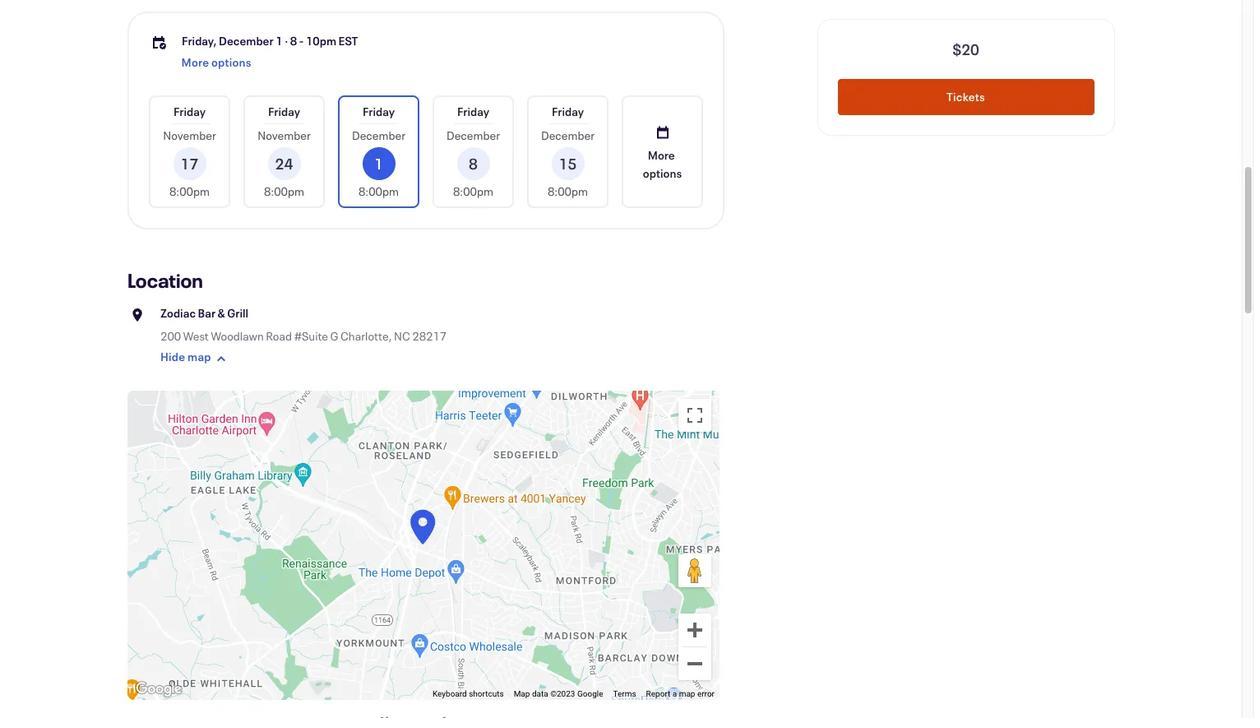 Task type: vqa. For each thing, say whether or not it's contained in the screenshot.
November
yes



Task type: locate. For each thing, give the bounding box(es) containing it.
options inside friday, december 1 · 8 - 10pm est more options
[[212, 54, 252, 70]]

1 vertical spatial more
[[648, 147, 675, 163]]

bar
[[198, 305, 216, 321]]

map inside region
[[679, 690, 696, 699]]

1 horizontal spatial map
[[679, 690, 696, 699]]

more options button
[[182, 49, 252, 76], [624, 97, 702, 207]]

december
[[219, 33, 274, 49], [352, 128, 406, 143], [447, 128, 500, 143], [541, 128, 595, 143]]

1 vertical spatial 8
[[469, 154, 478, 174]]

grill
[[227, 305, 249, 321]]

error
[[698, 690, 715, 699]]

map
[[188, 349, 211, 365], [679, 690, 696, 699]]

friday for 15
[[552, 104, 584, 119]]

1 vertical spatial more options button
[[624, 97, 702, 207]]

2 november from the left
[[258, 128, 311, 143]]

map region
[[121, 374, 753, 718]]

4 friday from the left
[[457, 104, 490, 119]]

nc
[[394, 328, 410, 344]]

report
[[646, 690, 671, 699]]

november up the 24
[[258, 128, 311, 143]]

map right a on the bottom of page
[[679, 690, 696, 699]]

8:00pm
[[169, 183, 210, 199], [264, 183, 305, 199], [359, 183, 399, 199], [453, 183, 494, 199], [548, 183, 588, 199]]

november for 17
[[163, 128, 216, 143]]

terms
[[613, 690, 637, 699]]

5 friday from the left
[[552, 104, 584, 119]]

&
[[218, 305, 225, 321]]

1 horizontal spatial 1
[[374, 154, 384, 174]]

friday for 24
[[268, 104, 300, 119]]

8:00pm for 15
[[548, 183, 588, 199]]

1 vertical spatial 1
[[374, 154, 384, 174]]

0 vertical spatial more options button
[[182, 49, 252, 76]]

charlotte,
[[341, 328, 392, 344]]

0 horizontal spatial more
[[182, 54, 210, 70]]

keyboard shortcuts
[[433, 690, 504, 699]]

data
[[532, 690, 549, 699]]

1 november from the left
[[163, 128, 216, 143]]

more
[[182, 54, 210, 70], [648, 147, 675, 163]]

0 vertical spatial 1
[[276, 33, 283, 49]]

2 friday from the left
[[268, 104, 300, 119]]

0 horizontal spatial options
[[212, 54, 252, 70]]

hide
[[160, 349, 185, 365]]

december for 8
[[447, 128, 500, 143]]

november up 17
[[163, 128, 216, 143]]

1 horizontal spatial more options button
[[624, 97, 702, 207]]

2 8:00pm from the left
[[264, 183, 305, 199]]

1 horizontal spatial november
[[258, 128, 311, 143]]

0 vertical spatial more
[[182, 54, 210, 70]]

more options
[[643, 147, 682, 181]]

0 vertical spatial map
[[188, 349, 211, 365]]

8
[[290, 33, 297, 49], [469, 154, 478, 174]]

1 horizontal spatial more
[[648, 147, 675, 163]]

november
[[163, 128, 216, 143], [258, 128, 311, 143]]

shortcuts
[[469, 690, 504, 699]]

google
[[578, 690, 604, 699]]

0 horizontal spatial map
[[188, 349, 211, 365]]

1 vertical spatial map
[[679, 690, 696, 699]]

3 friday from the left
[[363, 104, 395, 119]]

map down west
[[188, 349, 211, 365]]

3 8:00pm from the left
[[359, 183, 399, 199]]

1
[[276, 33, 283, 49], [374, 154, 384, 174]]

0 horizontal spatial more options button
[[182, 49, 252, 76]]

zodiac bar & grill 200 west woodlawn road #suite g charlotte, nc 28217
[[160, 305, 447, 344]]

0 horizontal spatial 8
[[290, 33, 297, 49]]

0 vertical spatial 8
[[290, 33, 297, 49]]

15
[[559, 154, 577, 174]]

24
[[275, 154, 293, 174]]

friday
[[174, 104, 206, 119], [268, 104, 300, 119], [363, 104, 395, 119], [457, 104, 490, 119], [552, 104, 584, 119]]

g
[[330, 328, 339, 344]]

1 8:00pm from the left
[[169, 183, 210, 199]]

0 horizontal spatial 1
[[276, 33, 283, 49]]

8:00pm for 17
[[169, 183, 210, 199]]

friday for 17
[[174, 104, 206, 119]]

1 friday from the left
[[174, 104, 206, 119]]

west
[[183, 328, 209, 344]]

terms link
[[613, 690, 637, 699]]

options
[[212, 54, 252, 70], [643, 165, 682, 181]]

0 vertical spatial options
[[212, 54, 252, 70]]

1 horizontal spatial options
[[643, 165, 682, 181]]

4 8:00pm from the left
[[453, 183, 494, 199]]

zodiac
[[160, 305, 196, 321]]

map inside dropdown button
[[188, 349, 211, 365]]

0 horizontal spatial november
[[163, 128, 216, 143]]

region
[[121, 374, 753, 718]]

november for 24
[[258, 128, 311, 143]]

friday for 8
[[457, 104, 490, 119]]

5 8:00pm from the left
[[548, 183, 588, 199]]

more inside friday, december 1 · 8 - 10pm est more options
[[182, 54, 210, 70]]



Task type: describe. For each thing, give the bounding box(es) containing it.
map
[[514, 690, 530, 699]]

hide map
[[160, 349, 211, 365]]

report a map error
[[646, 690, 715, 699]]

tickets button
[[838, 79, 1095, 115]]

tickets
[[948, 89, 986, 105]]

est
[[339, 33, 358, 49]]

-
[[299, 33, 304, 49]]

december for 1
[[352, 128, 406, 143]]

location
[[128, 267, 203, 294]]

december inside friday, december 1 · 8 - 10pm est more options
[[219, 33, 274, 49]]

10pm
[[306, 33, 337, 49]]

©2023
[[551, 690, 576, 699]]

200
[[160, 328, 181, 344]]

hide map button
[[160, 345, 231, 371]]

road
[[266, 328, 292, 344]]

friday, december 1 · 8 - 10pm est more options
[[182, 33, 358, 70]]

keyboard
[[433, 690, 467, 699]]

8:00pm for 8
[[453, 183, 494, 199]]

8:00pm for 1
[[359, 183, 399, 199]]

28217
[[412, 328, 447, 344]]

$20
[[953, 39, 980, 59]]

8:00pm for 24
[[264, 183, 305, 199]]

more inside more options
[[648, 147, 675, 163]]

google image
[[132, 679, 186, 700]]

1 vertical spatial options
[[643, 165, 682, 181]]

1 horizontal spatial 8
[[469, 154, 478, 174]]

17
[[181, 154, 199, 174]]

woodlawn
[[211, 328, 264, 344]]

report a map error link
[[646, 690, 715, 699]]

keyboard shortcuts button
[[433, 689, 504, 700]]

region containing keyboard shortcuts
[[121, 374, 753, 718]]

friday,
[[182, 33, 217, 49]]

·
[[285, 33, 288, 49]]

#suite
[[294, 328, 328, 344]]

map data ©2023 google
[[514, 690, 604, 699]]

december for 15
[[541, 128, 595, 143]]

1 inside friday, december 1 · 8 - 10pm est more options
[[276, 33, 283, 49]]

a
[[673, 690, 677, 699]]

8 inside friday, december 1 · 8 - 10pm est more options
[[290, 33, 297, 49]]

friday for 1
[[363, 104, 395, 119]]



